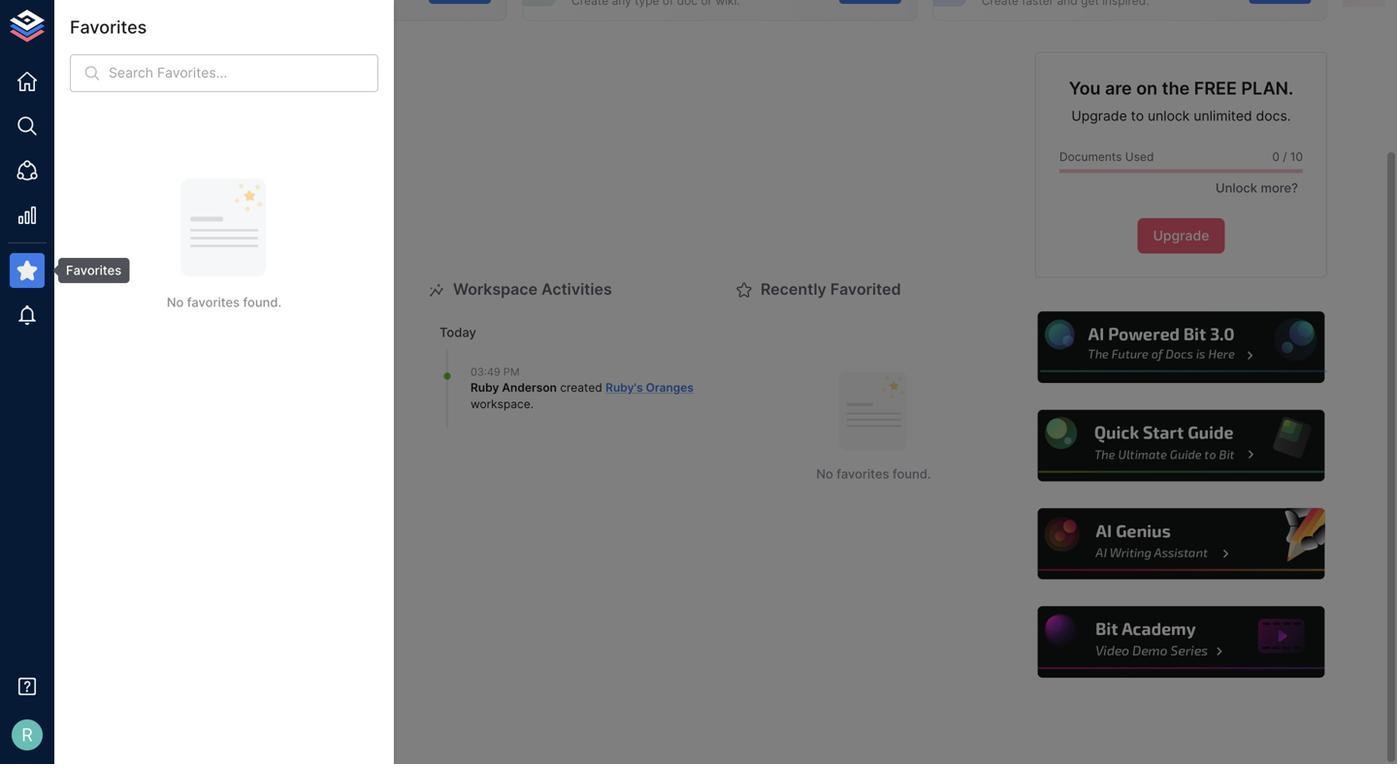 Task type: describe. For each thing, give the bounding box(es) containing it.
1 horizontal spatial found.
[[893, 467, 931, 482]]

1 horizontal spatial no
[[817, 467, 834, 482]]

workspace
[[471, 397, 531, 411]]

plan.
[[1242, 78, 1294, 99]]

0 vertical spatial no
[[167, 295, 184, 310]]

unlock
[[1148, 108, 1190, 124]]

you
[[1069, 78, 1101, 99]]

1 vertical spatial favorites
[[837, 467, 890, 482]]

oranges inside 03:49 pm ruby anderson created ruby's oranges workspace .
[[646, 381, 694, 395]]

workspaces
[[244, 53, 337, 72]]

used
[[1126, 150, 1154, 164]]

unlock more? button
[[1206, 173, 1304, 203]]

to
[[1131, 108, 1144, 124]]

more?
[[1261, 181, 1299, 196]]

docs.
[[1257, 108, 1292, 124]]

only
[[153, 219, 176, 231]]

0 / 10
[[1273, 150, 1304, 164]]

0 vertical spatial no favorites found.
[[167, 295, 282, 310]]

Search Favorites... text field
[[109, 54, 379, 92]]

recently favorited
[[761, 280, 901, 299]]

activities
[[542, 280, 612, 299]]

r button
[[6, 714, 49, 757]]

upgrade inside you are on the free plan. upgrade to unlock unlimited docs.
[[1072, 108, 1128, 124]]

3 help image from the top
[[1036, 506, 1328, 583]]

ruby's oranges link
[[606, 381, 694, 395]]

workspace
[[453, 280, 538, 299]]

unlock
[[1216, 181, 1258, 196]]

4 help image from the top
[[1036, 604, 1328, 681]]

/
[[1283, 150, 1288, 164]]

you are on the free plan. upgrade to unlock unlimited docs.
[[1069, 78, 1294, 124]]

recent
[[146, 280, 198, 299]]

upgrade inside button
[[1154, 228, 1210, 244]]

recent documents
[[146, 280, 288, 299]]

me
[[179, 219, 194, 231]]

03:49
[[471, 366, 501, 379]]



Task type: vqa. For each thing, say whether or not it's contained in the screenshot.
the Bookmarked
yes



Task type: locate. For each thing, give the bounding box(es) containing it.
ruby's inside ruby's oranges only me
[[127, 199, 166, 214]]

are
[[1106, 78, 1132, 99]]

ruby's right created
[[606, 381, 643, 395]]

1 horizontal spatial documents
[[1060, 150, 1122, 164]]

1 horizontal spatial favorites
[[837, 467, 890, 482]]

0
[[1273, 150, 1280, 164]]

documents
[[1060, 150, 1122, 164], [202, 280, 288, 299]]

1 vertical spatial oranges
[[646, 381, 694, 395]]

pm
[[504, 366, 520, 379]]

created
[[560, 381, 603, 395]]

upgrade button
[[1138, 219, 1225, 254]]

upgrade down you
[[1072, 108, 1128, 124]]

r
[[21, 725, 33, 746]]

oranges inside ruby's oranges only me
[[170, 199, 221, 214]]

favorites tooltip
[[45, 258, 129, 284]]

workspace activities
[[453, 280, 612, 299]]

0 horizontal spatial no favorites found.
[[167, 295, 282, 310]]

.
[[531, 397, 534, 411]]

1 vertical spatial no
[[817, 467, 834, 482]]

1 horizontal spatial no favorites found.
[[817, 467, 931, 482]]

anderson
[[502, 381, 557, 395]]

upgrade
[[1072, 108, 1128, 124], [1154, 228, 1210, 244]]

0 horizontal spatial favorites
[[187, 295, 240, 310]]

0 vertical spatial upgrade
[[1072, 108, 1128, 124]]

1 horizontal spatial oranges
[[646, 381, 694, 395]]

0 horizontal spatial found.
[[243, 295, 282, 310]]

1 vertical spatial found.
[[893, 467, 931, 482]]

bookmarked workspaces
[[146, 53, 337, 72]]

oranges
[[170, 199, 221, 214], [646, 381, 694, 395]]

no favorites found.
[[167, 295, 282, 310], [817, 467, 931, 482]]

10
[[1291, 150, 1304, 164]]

unlock more?
[[1216, 181, 1299, 196]]

0 vertical spatial found.
[[243, 295, 282, 310]]

free
[[1195, 78, 1238, 99]]

ruby's oranges only me
[[127, 199, 221, 231]]

documents used
[[1060, 150, 1154, 164]]

1 vertical spatial ruby's
[[606, 381, 643, 395]]

bookmarked
[[146, 53, 240, 72]]

0 vertical spatial documents
[[1060, 150, 1122, 164]]

0 vertical spatial favorites
[[187, 295, 240, 310]]

0 horizontal spatial oranges
[[170, 199, 221, 214]]

0 horizontal spatial ruby's
[[127, 199, 166, 214]]

0 horizontal spatial upgrade
[[1072, 108, 1128, 124]]

ruby's
[[127, 199, 166, 214], [606, 381, 643, 395]]

documents right recent
[[202, 280, 288, 299]]

upgrade down unlock more? button
[[1154, 228, 1210, 244]]

oranges up me
[[170, 199, 221, 214]]

favorited
[[831, 280, 901, 299]]

favorites inside tooltip
[[66, 263, 122, 278]]

oranges right created
[[646, 381, 694, 395]]

help image
[[1036, 309, 1328, 386], [1036, 408, 1328, 485], [1036, 506, 1328, 583], [1036, 604, 1328, 681]]

0 horizontal spatial no
[[167, 295, 184, 310]]

0 vertical spatial favorites
[[70, 16, 147, 38]]

1 vertical spatial upgrade
[[1154, 228, 1210, 244]]

on
[[1137, 78, 1158, 99]]

0 vertical spatial ruby's
[[127, 199, 166, 214]]

ruby
[[471, 381, 499, 395]]

ruby's up only
[[127, 199, 166, 214]]

recently
[[761, 280, 827, 299]]

1 horizontal spatial ruby's
[[606, 381, 643, 395]]

documents left used
[[1060, 150, 1122, 164]]

favorites
[[187, 295, 240, 310], [837, 467, 890, 482]]

found.
[[243, 295, 282, 310], [893, 467, 931, 482]]

favorites
[[70, 16, 147, 38], [66, 263, 122, 278]]

1 vertical spatial no favorites found.
[[817, 467, 931, 482]]

1 vertical spatial favorites
[[66, 263, 122, 278]]

1 vertical spatial documents
[[202, 280, 288, 299]]

1 horizontal spatial upgrade
[[1154, 228, 1210, 244]]

ruby's inside 03:49 pm ruby anderson created ruby's oranges workspace .
[[606, 381, 643, 395]]

today
[[440, 325, 476, 340]]

0 horizontal spatial documents
[[202, 280, 288, 299]]

03:49 pm ruby anderson created ruby's oranges workspace .
[[471, 366, 694, 411]]

1 help image from the top
[[1036, 309, 1328, 386]]

no
[[167, 295, 184, 310], [817, 467, 834, 482]]

2 help image from the top
[[1036, 408, 1328, 485]]

unlimited
[[1194, 108, 1253, 124]]

the
[[1162, 78, 1190, 99]]

0 vertical spatial oranges
[[170, 199, 221, 214]]



